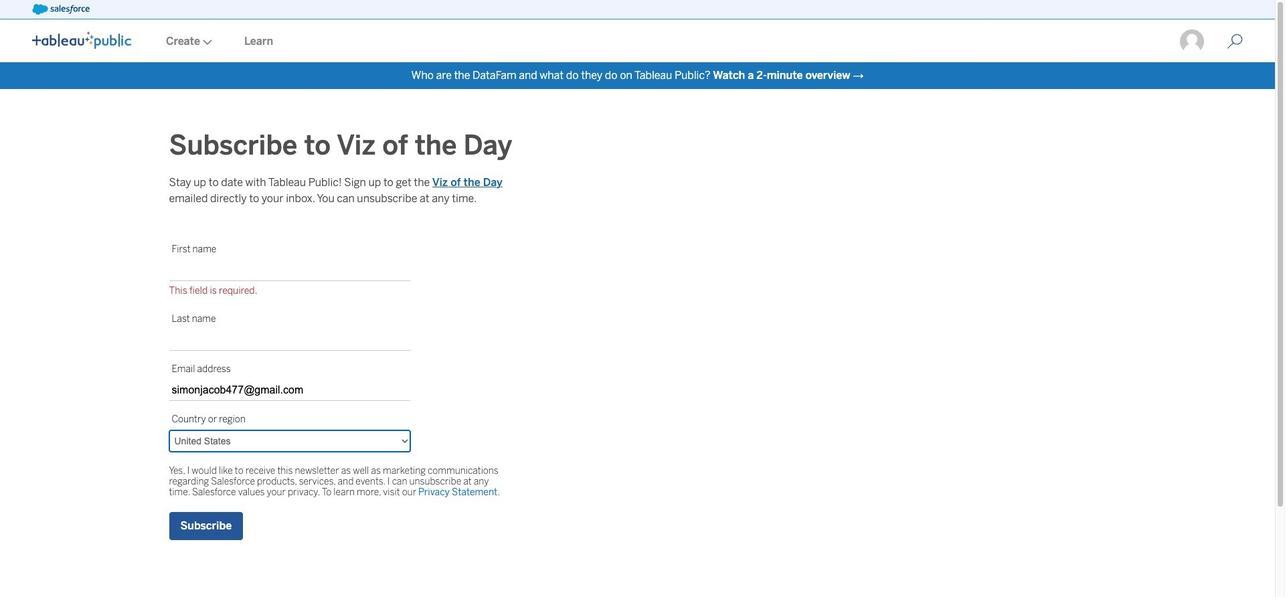 Task type: vqa. For each thing, say whether or not it's contained in the screenshot.
Add Favorite button for KPI Card with Dimensions
no



Task type: locate. For each thing, give the bounding box(es) containing it.
None text field
[[169, 260, 410, 281], [169, 330, 410, 351], [169, 260, 410, 281], [169, 330, 410, 351]]

go to search image
[[1211, 33, 1259, 50]]

salesforce logo image
[[32, 4, 90, 15]]

None email field
[[169, 380, 410, 401]]

logo image
[[32, 31, 131, 49]]

jacob.simon6557 image
[[1179, 28, 1206, 55]]



Task type: describe. For each thing, give the bounding box(es) containing it.
create image
[[200, 39, 212, 45]]



